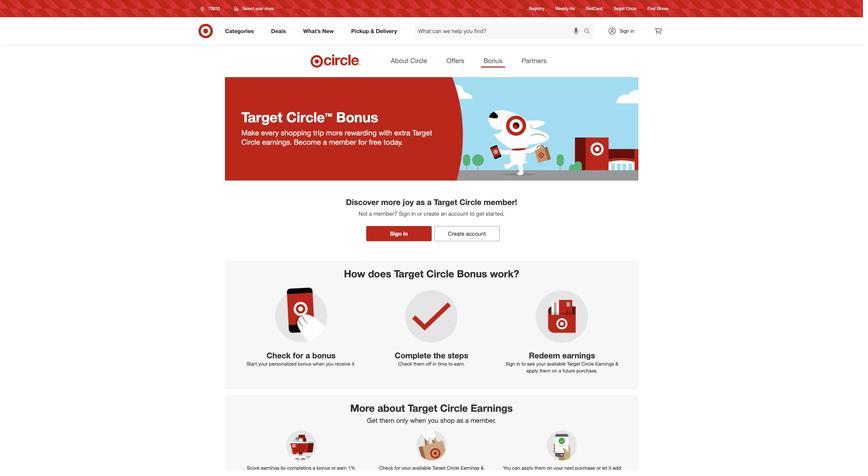 Task type: describe. For each thing, give the bounding box(es) containing it.
account inside discover more joy as a target circle member! not a member? sign in or create an account to get started.
[[449, 210, 468, 217]]

about
[[378, 402, 405, 414]]

in down joy
[[403, 230, 408, 237]]

store
[[265, 6, 274, 11]]

partners
[[522, 57, 547, 64]]

does
[[368, 267, 391, 280]]

offers
[[447, 57, 465, 64]]

select
[[243, 6, 254, 11]]

target right extra
[[413, 128, 432, 137]]

1 vertical spatial account
[[466, 230, 486, 237]]

an
[[441, 210, 447, 217]]

about circle
[[391, 57, 427, 64]]

find stores
[[648, 6, 669, 11]]

in inside the redeem earnings sign in to see your available target circle earnings & apply them on a future purchase.
[[517, 361, 521, 367]]

pickup
[[351, 27, 369, 34]]

get
[[367, 417, 378, 424]]

as inside discover more joy as a target circle member! not a member? sign in or create an account to get started.
[[416, 197, 425, 207]]

member.
[[471, 417, 496, 424]]

off
[[426, 361, 432, 367]]

about
[[391, 57, 409, 64]]

in down target circle link
[[631, 28, 635, 34]]

available
[[547, 361, 566, 367]]

the
[[434, 351, 446, 360]]

ad
[[570, 6, 575, 11]]

complete the steps check them off in time to earn.
[[395, 351, 469, 367]]

member!
[[484, 197, 517, 207]]

on
[[552, 368, 558, 374]]

deals
[[271, 27, 286, 34]]

personalized
[[269, 361, 297, 367]]

to inside discover more joy as a target circle member! not a member? sign in or create an account to get started.
[[470, 210, 475, 217]]

bonus inside target circle ™ bonus make every shopping trip more rewarding with extra target circle earnings. become a member for free today.
[[336, 109, 378, 126]]

complete
[[395, 351, 431, 360]]

to inside the redeem earnings sign in to see your available target circle earnings & apply them on a future purchase.
[[522, 361, 526, 367]]

registry link
[[529, 6, 545, 12]]

categories link
[[219, 23, 263, 39]]

see
[[527, 361, 535, 367]]

70820 button
[[196, 2, 227, 15]]

apply
[[527, 368, 538, 374]]

new
[[322, 27, 334, 34]]

1 horizontal spatial sign in
[[620, 28, 635, 34]]

target inside the more about target circle earnings get them only when you shop as a member.
[[408, 402, 438, 414]]

™
[[325, 110, 332, 126]]

not
[[359, 210, 368, 217]]

them inside "complete the steps check them off in time to earn."
[[414, 361, 425, 367]]

weekly ad link
[[556, 6, 575, 12]]

member?
[[374, 210, 398, 217]]

70820
[[208, 6, 220, 11]]

check inside check for a bonus start your personalized bonus when you receive it.
[[267, 351, 291, 360]]

what's new link
[[297, 23, 343, 39]]

delivery
[[376, 27, 397, 34]]

create
[[448, 230, 465, 237]]

with
[[379, 128, 392, 137]]

offers link
[[444, 54, 467, 68]]

a inside the more about target circle earnings get them only when you shop as a member.
[[465, 417, 469, 424]]

target right does
[[394, 267, 424, 280]]

you for circle
[[428, 417, 439, 424]]

only
[[396, 417, 409, 424]]

get
[[476, 210, 484, 217]]

more
[[350, 402, 375, 414]]

target circle logo image
[[310, 54, 362, 68]]

for inside check for a bonus start your personalized bonus when you receive it.
[[293, 351, 304, 360]]

search button
[[581, 23, 598, 40]]

redeem
[[529, 351, 560, 360]]

redcard link
[[586, 6, 603, 12]]

create
[[424, 210, 439, 217]]

steps
[[448, 351, 469, 360]]

purchase.
[[577, 368, 598, 374]]

make
[[241, 128, 259, 137]]

time
[[438, 361, 447, 367]]

a inside the redeem earnings sign in to see your available target circle earnings & apply them on a future purchase.
[[559, 368, 562, 374]]

it.
[[352, 361, 356, 367]]

extra
[[394, 128, 411, 137]]

shopping
[[281, 128, 311, 137]]

more about target circle earnings get them only when you shop as a member.
[[350, 402, 513, 424]]

1 horizontal spatial bonus
[[312, 351, 336, 360]]

to inside "complete the steps check them off in time to earn."
[[449, 361, 453, 367]]

as inside the more about target circle earnings get them only when you shop as a member.
[[457, 417, 464, 424]]

earn.
[[454, 361, 465, 367]]

sign inside the redeem earnings sign in to see your available target circle earnings & apply them on a future purchase.
[[506, 361, 515, 367]]

in inside discover more joy as a target circle member! not a member? sign in or create an account to get started.
[[412, 210, 416, 217]]

a inside check for a bonus start your personalized bonus when you receive it.
[[306, 351, 310, 360]]

free
[[369, 137, 382, 146]]

registry
[[529, 6, 545, 11]]

target right redcard
[[614, 6, 625, 11]]

pickup & delivery
[[351, 27, 397, 34]]

find stores link
[[648, 6, 669, 12]]

when for target
[[410, 417, 426, 424]]

find
[[648, 6, 656, 11]]

target up every
[[241, 109, 283, 126]]



Task type: vqa. For each thing, say whether or not it's contained in the screenshot.
&
yes



Task type: locate. For each thing, give the bounding box(es) containing it.
start
[[247, 361, 257, 367]]

0 vertical spatial bonus
[[312, 351, 336, 360]]

them
[[414, 361, 425, 367], [540, 368, 551, 374], [380, 417, 395, 424]]

you
[[326, 361, 334, 367], [428, 417, 439, 424]]

a
[[323, 137, 327, 146], [427, 197, 432, 207], [369, 210, 372, 217], [306, 351, 310, 360], [559, 368, 562, 374], [465, 417, 469, 424]]

1 vertical spatial bonus
[[336, 109, 378, 126]]

1 horizontal spatial as
[[457, 417, 464, 424]]

redeem earnings sign in to see your available target circle earnings & apply them on a future purchase.
[[506, 351, 619, 374]]

1 horizontal spatial to
[[470, 210, 475, 217]]

you inside the more about target circle earnings get them only when you shop as a member.
[[428, 417, 439, 424]]

sign in link down target circle link
[[602, 23, 646, 39]]

1 horizontal spatial more
[[381, 197, 401, 207]]

0 vertical spatial more
[[326, 128, 343, 137]]

account right create at the right of the page
[[466, 230, 486, 237]]

bonus up rewarding
[[336, 109, 378, 126]]

0 horizontal spatial when
[[313, 361, 325, 367]]

0 vertical spatial check
[[267, 351, 291, 360]]

partners link
[[519, 54, 550, 68]]

1 horizontal spatial them
[[414, 361, 425, 367]]

your inside dropdown button
[[256, 6, 264, 11]]

bonus
[[484, 57, 503, 64], [336, 109, 378, 126], [457, 267, 487, 280]]

target circle link
[[614, 6, 637, 12]]

0 horizontal spatial more
[[326, 128, 343, 137]]

what's new
[[303, 27, 334, 34]]

circle inside discover more joy as a target circle member! not a member? sign in or create an account to get started.
[[460, 197, 482, 207]]

What can we help you find? suggestions appear below search field
[[414, 23, 586, 39]]

rewarding
[[345, 128, 377, 137]]

when right 'only' on the left of page
[[410, 417, 426, 424]]

sign in down member?
[[390, 230, 408, 237]]

0 vertical spatial them
[[414, 361, 425, 367]]

work?
[[490, 267, 519, 280]]

discover more joy as a target circle member! not a member? sign in or create an account to get started.
[[346, 197, 517, 217]]

0 horizontal spatial &
[[371, 27, 375, 34]]

1 vertical spatial sign in
[[390, 230, 408, 237]]

target circle ™ bonus make every shopping trip more rewarding with extra target circle earnings. become a member for free today.
[[241, 109, 432, 146]]

1 vertical spatial for
[[293, 351, 304, 360]]

them left on
[[540, 368, 551, 374]]

to left "see" at bottom
[[522, 361, 526, 367]]

trip
[[313, 128, 324, 137]]

target
[[614, 6, 625, 11], [241, 109, 283, 126], [413, 128, 432, 137], [434, 197, 458, 207], [394, 267, 424, 280], [567, 361, 581, 367], [408, 402, 438, 414]]

redcard
[[586, 6, 603, 11]]

weekly ad
[[556, 6, 575, 11]]

as right shop
[[457, 417, 464, 424]]

0 horizontal spatial them
[[380, 417, 395, 424]]

in right off
[[433, 361, 437, 367]]

weekly
[[556, 6, 569, 11]]

0 horizontal spatial as
[[416, 197, 425, 207]]

target inside discover more joy as a target circle member! not a member? sign in or create an account to get started.
[[434, 197, 458, 207]]

for inside target circle ™ bonus make every shopping trip more rewarding with extra target circle earnings. become a member for free today.
[[358, 137, 367, 146]]

more up member
[[326, 128, 343, 137]]

select your store button
[[230, 2, 279, 15]]

when inside the more about target circle earnings get them only when you shop as a member.
[[410, 417, 426, 424]]

1 horizontal spatial &
[[616, 361, 619, 367]]

check up personalized
[[267, 351, 291, 360]]

in left "see" at bottom
[[517, 361, 521, 367]]

you inside check for a bonus start your personalized bonus when you receive it.
[[326, 361, 334, 367]]

your inside the redeem earnings sign in to see your available target circle earnings & apply them on a future purchase.
[[537, 361, 546, 367]]

sign in link
[[602, 23, 646, 39], [367, 226, 432, 241]]

bonus down what can we help you find? suggestions appear below search field
[[484, 57, 503, 64]]

0 horizontal spatial check
[[267, 351, 291, 360]]

bonus up receive
[[312, 351, 336, 360]]

0 horizontal spatial sign in link
[[367, 226, 432, 241]]

your
[[256, 6, 264, 11], [258, 361, 268, 367], [537, 361, 546, 367]]

0 horizontal spatial to
[[449, 361, 453, 367]]

1 vertical spatial as
[[457, 417, 464, 424]]

to
[[470, 210, 475, 217], [449, 361, 453, 367], [522, 361, 526, 367]]

check for a bonus start your personalized bonus when you receive it.
[[247, 351, 356, 367]]

1 vertical spatial you
[[428, 417, 439, 424]]

create account
[[448, 230, 486, 237]]

target up an
[[434, 197, 458, 207]]

your down redeem
[[537, 361, 546, 367]]

1 horizontal spatial you
[[428, 417, 439, 424]]

pickup & delivery link
[[345, 23, 406, 39]]

1 vertical spatial &
[[616, 361, 619, 367]]

when inside check for a bonus start your personalized bonus when you receive it.
[[313, 361, 325, 367]]

1 horizontal spatial earnings
[[596, 361, 614, 367]]

more inside target circle ™ bonus make every shopping trip more rewarding with extra target circle earnings. become a member for free today.
[[326, 128, 343, 137]]

them inside the redeem earnings sign in to see your available target circle earnings & apply them on a future purchase.
[[540, 368, 551, 374]]

bonus left "work?"
[[457, 267, 487, 280]]

sign in down target circle link
[[620, 28, 635, 34]]

0 horizontal spatial sign in
[[390, 230, 408, 237]]

started.
[[486, 210, 505, 217]]

1 vertical spatial sign in link
[[367, 226, 432, 241]]

categories
[[225, 27, 254, 34]]

1 vertical spatial earnings
[[471, 402, 513, 414]]

2 vertical spatial bonus
[[457, 267, 487, 280]]

create account link
[[435, 226, 500, 241]]

& inside the redeem earnings sign in to see your available target circle earnings & apply them on a future purchase.
[[616, 361, 619, 367]]

in left or
[[412, 210, 416, 217]]

circle inside the more about target circle earnings get them only when you shop as a member.
[[440, 402, 468, 414]]

bonus link
[[481, 54, 505, 68]]

1 vertical spatial them
[[540, 368, 551, 374]]

0 vertical spatial account
[[449, 210, 468, 217]]

0 vertical spatial you
[[326, 361, 334, 367]]

earnings
[[596, 361, 614, 367], [471, 402, 513, 414]]

2 vertical spatial them
[[380, 417, 395, 424]]

to left get
[[470, 210, 475, 217]]

shop
[[440, 417, 455, 424]]

more inside discover more joy as a target circle member! not a member? sign in or create an account to get started.
[[381, 197, 401, 207]]

2 horizontal spatial to
[[522, 361, 526, 367]]

what's
[[303, 27, 321, 34]]

become
[[294, 137, 321, 146]]

to right time
[[449, 361, 453, 367]]

sign inside discover more joy as a target circle member! not a member? sign in or create an account to get started.
[[399, 210, 410, 217]]

you left receive
[[326, 361, 334, 367]]

sign in link down member?
[[367, 226, 432, 241]]

search
[[581, 28, 598, 35]]

target up 'only' on the left of page
[[408, 402, 438, 414]]

target circle
[[614, 6, 637, 11]]

when for a
[[313, 361, 325, 367]]

when
[[313, 361, 325, 367], [410, 417, 426, 424]]

0 horizontal spatial for
[[293, 351, 304, 360]]

0 vertical spatial as
[[416, 197, 425, 207]]

a inside target circle ™ bonus make every shopping trip more rewarding with extra target circle earnings. become a member for free today.
[[323, 137, 327, 146]]

account
[[449, 210, 468, 217], [466, 230, 486, 237]]

in inside "complete the steps check them off in time to earn."
[[433, 361, 437, 367]]

for
[[358, 137, 367, 146], [293, 351, 304, 360]]

when left receive
[[313, 361, 325, 367]]

account right an
[[449, 210, 468, 217]]

or
[[417, 210, 422, 217]]

earnings.
[[262, 137, 292, 146]]

check inside "complete the steps check them off in time to earn."
[[398, 361, 412, 367]]

them down about
[[380, 417, 395, 424]]

earnings
[[563, 351, 595, 360]]

every
[[261, 128, 279, 137]]

circle
[[626, 6, 637, 11], [411, 57, 427, 64], [286, 109, 325, 126], [241, 137, 260, 146], [460, 197, 482, 207], [427, 267, 454, 280], [582, 361, 594, 367], [440, 402, 468, 414]]

today.
[[384, 137, 403, 146]]

0 vertical spatial bonus
[[484, 57, 503, 64]]

target up future
[[567, 361, 581, 367]]

0 horizontal spatial bonus
[[298, 361, 312, 367]]

receive
[[335, 361, 351, 367]]

future
[[563, 368, 575, 374]]

sign down member?
[[390, 230, 402, 237]]

more up member?
[[381, 197, 401, 207]]

bonus right personalized
[[298, 361, 312, 367]]

0 vertical spatial when
[[313, 361, 325, 367]]

1 vertical spatial when
[[410, 417, 426, 424]]

check
[[267, 351, 291, 360], [398, 361, 412, 367]]

you for bonus
[[326, 361, 334, 367]]

stores
[[657, 6, 669, 11]]

discover
[[346, 197, 379, 207]]

earnings up member.
[[471, 402, 513, 414]]

0 vertical spatial sign in link
[[602, 23, 646, 39]]

sign down target circle link
[[620, 28, 630, 34]]

sign in
[[620, 28, 635, 34], [390, 230, 408, 237]]

sign left "see" at bottom
[[506, 361, 515, 367]]

them inside the more about target circle earnings get them only when you shop as a member.
[[380, 417, 395, 424]]

them left off
[[414, 361, 425, 367]]

your right the start
[[258, 361, 268, 367]]

as
[[416, 197, 425, 207], [457, 417, 464, 424]]

1 vertical spatial check
[[398, 361, 412, 367]]

target inside the redeem earnings sign in to see your available target circle earnings & apply them on a future purchase.
[[567, 361, 581, 367]]

your left "store"
[[256, 6, 264, 11]]

1 horizontal spatial check
[[398, 361, 412, 367]]

your inside check for a bonus start your personalized bonus when you receive it.
[[258, 361, 268, 367]]

0 horizontal spatial you
[[326, 361, 334, 367]]

for up personalized
[[293, 351, 304, 360]]

0 vertical spatial earnings
[[596, 361, 614, 367]]

sign down joy
[[399, 210, 410, 217]]

earnings inside the redeem earnings sign in to see your available target circle earnings & apply them on a future purchase.
[[596, 361, 614, 367]]

0 vertical spatial for
[[358, 137, 367, 146]]

deals link
[[265, 23, 295, 39]]

1 vertical spatial bonus
[[298, 361, 312, 367]]

1 vertical spatial more
[[381, 197, 401, 207]]

earnings inside the more about target circle earnings get them only when you shop as a member.
[[471, 402, 513, 414]]

about circle link
[[388, 54, 430, 68]]

how
[[344, 267, 365, 280]]

0 vertical spatial sign in
[[620, 28, 635, 34]]

joy
[[403, 197, 414, 207]]

0 horizontal spatial earnings
[[471, 402, 513, 414]]

check down complete
[[398, 361, 412, 367]]

bonus
[[312, 351, 336, 360], [298, 361, 312, 367]]

member
[[329, 137, 356, 146]]

2 horizontal spatial them
[[540, 368, 551, 374]]

&
[[371, 27, 375, 34], [616, 361, 619, 367]]

1 horizontal spatial for
[[358, 137, 367, 146]]

0 vertical spatial &
[[371, 27, 375, 34]]

more
[[326, 128, 343, 137], [381, 197, 401, 207]]

earnings up "purchase."
[[596, 361, 614, 367]]

as up or
[[416, 197, 425, 207]]

1 horizontal spatial when
[[410, 417, 426, 424]]

select your store
[[243, 6, 274, 11]]

1 horizontal spatial sign in link
[[602, 23, 646, 39]]

for down rewarding
[[358, 137, 367, 146]]

how does target circle bonus work?
[[344, 267, 519, 280]]

circle inside the redeem earnings sign in to see your available target circle earnings & apply them on a future purchase.
[[582, 361, 594, 367]]

you left shop
[[428, 417, 439, 424]]



